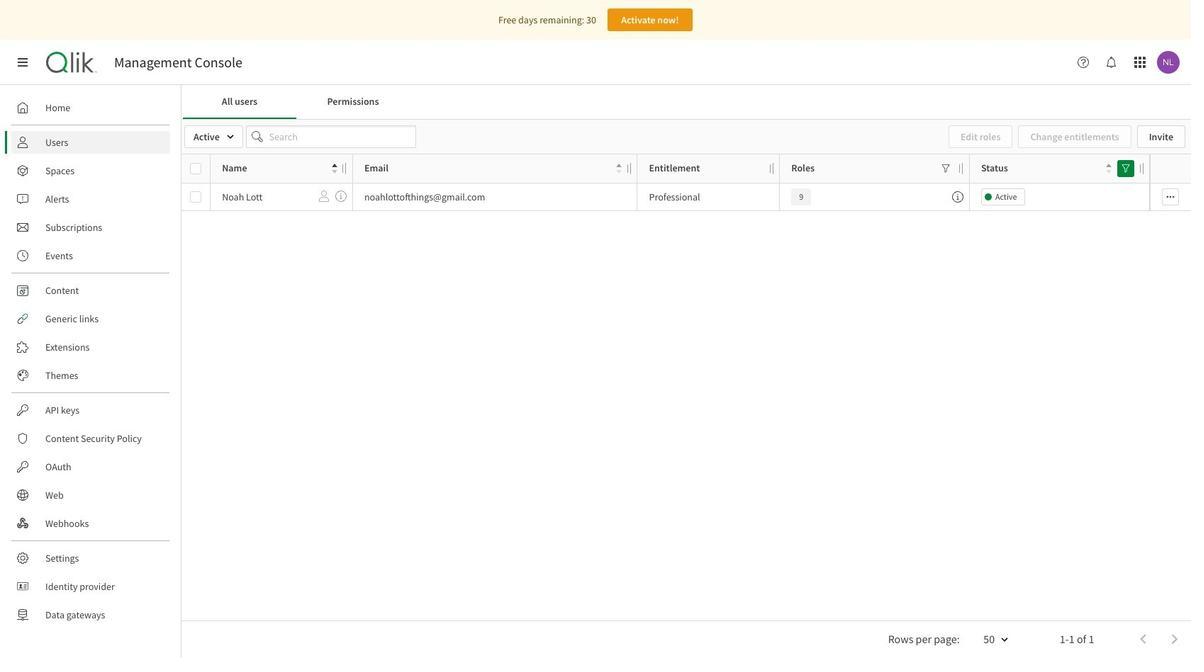 Task type: describe. For each thing, give the bounding box(es) containing it.
navigation pane element
[[0, 91, 181, 633]]

noah lott image
[[1157, 51, 1180, 74]]



Task type: locate. For each thing, give the bounding box(es) containing it.
close sidebar menu image
[[17, 57, 28, 68]]

None field
[[184, 126, 243, 148]]

management console element
[[114, 54, 243, 71]]

tab panel
[[182, 119, 1191, 659]]

tab list
[[183, 85, 1190, 119]]

Search text field
[[246, 126, 416, 148]]



Task type: vqa. For each thing, say whether or not it's contained in the screenshot.
OPEN SIDEBAR MENU Icon at the left of page
no



